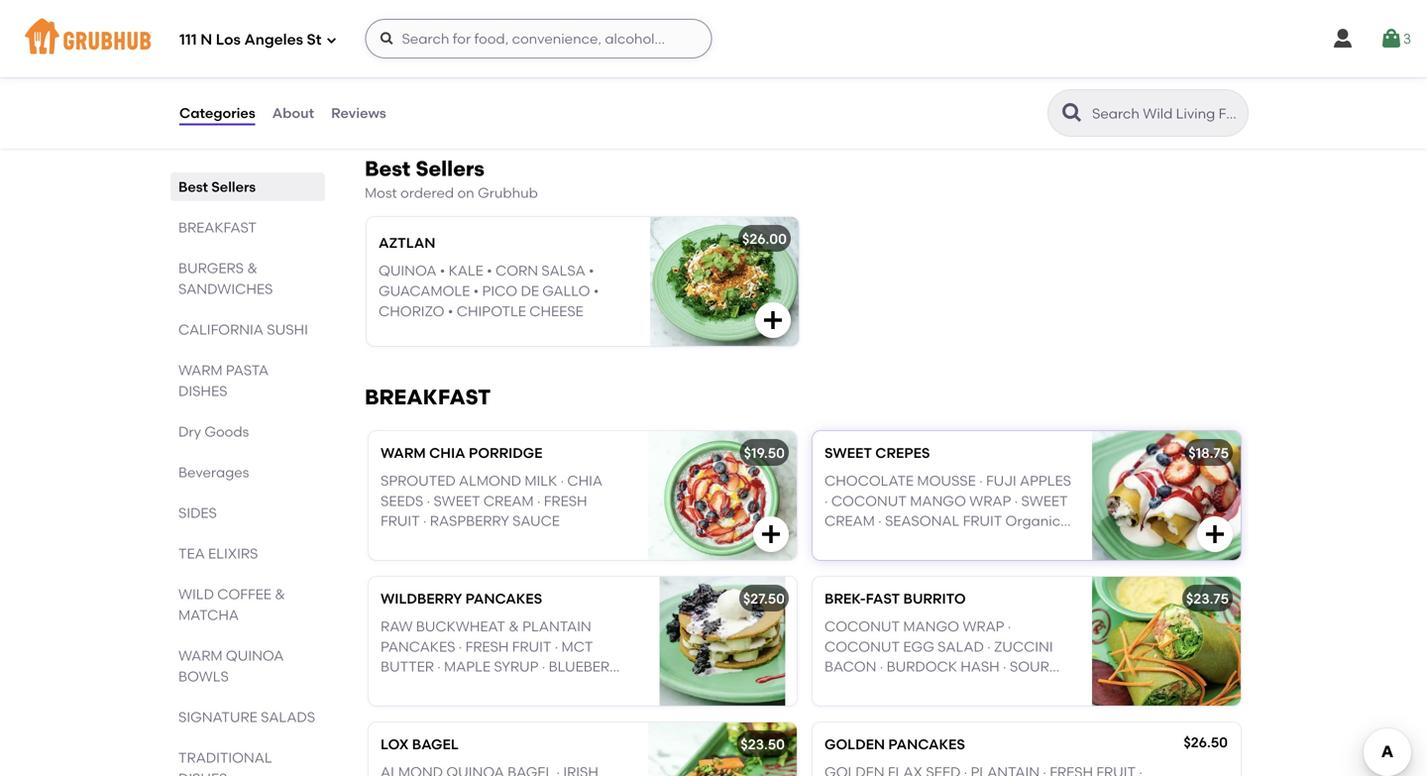 Task type: locate. For each thing, give the bounding box(es) containing it.
svg image right st on the left top of the page
[[326, 34, 337, 46]]

0 horizontal spatial quinoa
[[226, 647, 284, 664]]

1 vertical spatial chia
[[567, 472, 603, 489]]

coconut
[[831, 493, 907, 509], [825, 618, 900, 635], [825, 638, 900, 655]]

1 horizontal spatial breakfast
[[365, 384, 491, 410]]

pancakes inside raw buckwheat & plantain pancakes · fresh fruit · mct butter · maple syrup · blueberry compote · trail mix  organic, dairy free, & raw
[[381, 638, 455, 655]]

1 horizontal spatial more.
[[800, 66, 839, 83]]

organic, down blueberry
[[533, 679, 591, 695]]

coconut up bacon
[[825, 638, 900, 655]]

mango down mousse
[[910, 493, 966, 509]]

0 horizontal spatial of
[[552, 46, 566, 63]]

1 vertical spatial breakfast
[[365, 384, 491, 410]]

details
[[413, 106, 459, 122]]

0 horizontal spatial best
[[178, 178, 208, 195]]

1 horizontal spatial pico
[[987, 679, 1022, 695]]

kale
[[449, 262, 483, 279]]

2 horizontal spatial raw
[[1026, 699, 1055, 715]]

0 vertical spatial organic,
[[1006, 513, 1064, 530]]

2 horizontal spatial dairy
[[938, 699, 973, 715]]

see
[[385, 106, 410, 122]]

1 horizontal spatial free,
[[863, 533, 896, 550]]

best for best sellers most ordered on grubhub
[[365, 156, 411, 181]]

1 more. from the left
[[402, 66, 440, 83]]

1 offer from the left
[[385, 46, 419, 63]]

or inside $6 off offer valid on first orders of $23 or more.
[[385, 66, 398, 83]]

breakfast down best sellers
[[178, 219, 257, 236]]

sellers up 'ordered'
[[416, 156, 485, 181]]

california
[[178, 321, 264, 338]]

0 vertical spatial warm
[[178, 362, 223, 379]]

1 vertical spatial pancakes
[[381, 638, 455, 655]]

svg image
[[1331, 27, 1355, 51], [326, 34, 337, 46], [761, 308, 785, 332]]

reviews button
[[330, 77, 387, 149]]

0 horizontal spatial orders
[[506, 46, 549, 63]]

0 horizontal spatial or
[[385, 66, 398, 83]]

chocolate
[[825, 472, 914, 489]]

organic, inside coconut mango wrap · coconut egg salad · zuccini bacon · burdock hash · sour cream · guacamole · pico de gallo  organic, dairy free, & raw
[[876, 699, 934, 715]]

offer up $47
[[741, 46, 776, 63]]

dishes up dry goods
[[178, 383, 227, 399]]

sweet up the raspberry
[[434, 493, 480, 509]]

1 horizontal spatial of
[[741, 66, 755, 83]]

on inside $6 off offer valid on first orders of $23 or more.
[[458, 46, 475, 63]]

free, inside raw buckwheat & plantain pancakes · fresh fruit · mct butter · maple syrup · blueberry compote · trail mix  organic, dairy free, & raw
[[419, 699, 452, 715]]

mango inside coconut mango wrap · coconut egg salad · zuccini bacon · burdock hash · sour cream · guacamole · pico de gallo  organic, dairy free, & raw
[[903, 618, 959, 635]]

dry
[[178, 423, 201, 440]]

sweet up chocolate
[[825, 444, 872, 461]]

dairy
[[825, 533, 860, 550], [381, 699, 416, 715], [938, 699, 973, 715]]

breakfast
[[178, 219, 257, 236], [365, 384, 491, 410]]

0 vertical spatial guacamole
[[379, 282, 470, 299]]

& down sour
[[1012, 699, 1023, 715]]

best sellers tab
[[178, 176, 317, 197]]

sellers up the 'breakfast' tab
[[211, 178, 256, 195]]

on left first
[[458, 46, 475, 63]]

1 horizontal spatial quinoa
[[379, 262, 437, 279]]

pico inside quinoa • kale • corn salsa • guacamole • pico de gallo • chorizo • chipotle cheese
[[482, 282, 518, 299]]

sellers for best sellers
[[211, 178, 256, 195]]

svg image inside 3 button
[[1380, 27, 1403, 51]]

compote
[[381, 679, 452, 695]]

1 horizontal spatial orders
[[904, 46, 947, 63]]

valid inside "offer valid on qualifying orders of $47 or more."
[[779, 46, 811, 63]]

free, down seasonal
[[863, 533, 896, 550]]

coconut mango wrap · coconut egg salad · zuccini bacon · burdock hash · sour cream · guacamole · pico de gallo  organic, dairy free, & raw
[[825, 618, 1055, 715]]

cream inside sprouted almond milk · chia seeds · sweet cream · fresh fruit · raspberry sauce
[[484, 493, 534, 509]]

$23.75
[[1186, 590, 1229, 607]]

fuji
[[986, 472, 1017, 489]]

mousse
[[917, 472, 976, 489]]

1 vertical spatial cream
[[825, 513, 875, 530]]

search icon image
[[1061, 101, 1084, 125]]

free, inside coconut mango wrap · coconut egg salad · zuccini bacon · burdock hash · sour cream · guacamole · pico de gallo  organic, dairy free, & raw
[[976, 699, 1009, 715]]

warm quinoa bowls
[[178, 647, 284, 685]]

2 vertical spatial warm
[[178, 647, 223, 664]]

1 horizontal spatial guacamole
[[885, 679, 977, 695]]

fresh down the milk
[[544, 493, 587, 509]]

hash
[[961, 658, 1000, 675]]

organic, up "golden pancakes"
[[876, 699, 934, 715]]

quinoa down wild coffee & matcha "tab"
[[226, 647, 284, 664]]

2 horizontal spatial sweet
[[1021, 493, 1068, 509]]

signature salads tab
[[178, 707, 317, 728]]

brek-fast burrito image
[[1092, 577, 1241, 706]]

warm inside the warm quinoa bowls
[[178, 647, 223, 664]]

0 horizontal spatial dairy
[[381, 699, 416, 715]]

or up see
[[385, 66, 398, 83]]

warm up bowls
[[178, 647, 223, 664]]

1 promo image from the left
[[623, 37, 695, 110]]

1 vertical spatial gallo
[[825, 699, 872, 715]]

svg image
[[1380, 27, 1403, 51], [379, 31, 395, 47], [759, 522, 783, 546], [1203, 522, 1227, 546]]

butter
[[381, 658, 434, 675]]

0 vertical spatial gallo
[[542, 282, 590, 299]]

best up "most" on the top left of page
[[365, 156, 411, 181]]

0 horizontal spatial promo image
[[623, 37, 695, 110]]

0 vertical spatial de
[[521, 282, 539, 299]]

most
[[365, 184, 397, 201]]

of left $47
[[741, 66, 755, 83]]

2 horizontal spatial organic,
[[1006, 513, 1064, 530]]

on
[[458, 46, 475, 63], [814, 46, 831, 63], [457, 184, 475, 201]]

best inside tab
[[178, 178, 208, 195]]

about button
[[271, 77, 315, 149]]

guacamole down burdock
[[885, 679, 977, 695]]

valid left first
[[422, 46, 454, 63]]

offer valid on qualifying orders of $47 or more.
[[741, 46, 947, 83]]

2 or from the left
[[783, 66, 797, 83]]

on inside best sellers most ordered on grubhub
[[457, 184, 475, 201]]

cream inside coconut mango wrap · coconut egg salad · zuccini bacon · burdock hash · sour cream · guacamole · pico de gallo  organic, dairy free, & raw
[[825, 679, 875, 695]]

mct
[[562, 638, 593, 655]]

sauce
[[513, 513, 560, 530]]

sweet inside the chocolate mousse · fuji apples · coconut mango wrap · sweet cream · seasonal fruit  organic, dairy free, & raw
[[1021, 493, 1068, 509]]

fruit inside raw buckwheat & plantain pancakes · fresh fruit · mct butter · maple syrup · blueberry compote · trail mix  organic, dairy free, & raw
[[512, 638, 551, 655]]

guacamole
[[379, 282, 470, 299], [885, 679, 977, 695]]

1 horizontal spatial promo image
[[980, 37, 1052, 110]]

more. up the see details
[[402, 66, 440, 83]]

dry goods
[[178, 423, 249, 440]]

mango up egg
[[903, 618, 959, 635]]

warm for warm pasta dishes
[[178, 362, 223, 379]]

0 horizontal spatial more.
[[402, 66, 440, 83]]

fresh up maple
[[465, 638, 509, 655]]

lox
[[381, 736, 409, 753]]

mango
[[910, 493, 966, 509], [903, 618, 959, 635]]

golden
[[825, 736, 885, 753]]

dairy up brek-
[[825, 533, 860, 550]]

dry goods tab
[[178, 421, 317, 442]]

·
[[561, 472, 564, 489], [979, 472, 983, 489], [427, 493, 430, 509], [537, 493, 541, 509], [825, 493, 828, 509], [1015, 493, 1018, 509], [423, 513, 427, 530], [878, 513, 882, 530], [1008, 618, 1011, 635], [459, 638, 462, 655], [555, 638, 558, 655], [987, 638, 991, 655], [437, 658, 441, 675], [542, 658, 545, 675], [880, 658, 883, 675], [1003, 658, 1007, 675], [455, 679, 459, 695], [878, 679, 882, 695], [980, 679, 983, 695]]

1 or from the left
[[385, 66, 398, 83]]

dairy inside raw buckwheat & plantain pancakes · fresh fruit · mct butter · maple syrup · blueberry compote · trail mix  organic, dairy free, & raw
[[381, 699, 416, 715]]

2 vertical spatial pancakes
[[889, 736, 965, 753]]

breakfast up the warm chia porridge
[[365, 384, 491, 410]]

orders
[[506, 46, 549, 63], [904, 46, 947, 63]]

svg image left 3 button
[[1331, 27, 1355, 51]]

of inside "offer valid on qualifying orders of $47 or more."
[[741, 66, 755, 83]]

2 vertical spatial organic,
[[876, 699, 934, 715]]

0 vertical spatial cream
[[484, 493, 534, 509]]

corn
[[496, 262, 538, 279]]

•
[[440, 262, 445, 279], [487, 262, 492, 279], [589, 262, 594, 279], [473, 282, 479, 299], [594, 282, 599, 299], [448, 303, 453, 319]]

2 horizontal spatial fruit
[[963, 513, 1002, 530]]

on inside "offer valid on qualifying orders of $47 or more."
[[814, 46, 831, 63]]

raw down seasonal
[[913, 533, 942, 550]]

fruit up syrup
[[512, 638, 551, 655]]

0 vertical spatial breakfast
[[178, 219, 257, 236]]

1 vertical spatial guacamole
[[885, 679, 977, 695]]

warm inside warm pasta dishes
[[178, 362, 223, 379]]

gallo
[[542, 282, 590, 299], [825, 699, 872, 715]]

free,
[[863, 533, 896, 550], [419, 699, 452, 715], [976, 699, 1009, 715]]

2 vertical spatial coconut
[[825, 638, 900, 655]]

raw down sour
[[1026, 699, 1055, 715]]

0 vertical spatial pancakes
[[466, 590, 542, 607]]

1 vertical spatial of
[[741, 66, 755, 83]]

1 vertical spatial de
[[1025, 679, 1044, 695]]

2 valid from the left
[[779, 46, 811, 63]]

1 horizontal spatial fresh
[[544, 493, 587, 509]]

fruit
[[381, 513, 420, 530], [963, 513, 1002, 530], [512, 638, 551, 655]]

0 vertical spatial mango
[[910, 493, 966, 509]]

0 horizontal spatial sellers
[[211, 178, 256, 195]]

0 vertical spatial fresh
[[544, 493, 587, 509]]

0 horizontal spatial offer
[[385, 46, 419, 63]]

or right $47
[[783, 66, 797, 83]]

& up sandwiches
[[247, 260, 258, 277]]

plantain
[[523, 618, 591, 635]]

1 vertical spatial coconut
[[825, 618, 900, 635]]

warm quinoa bowls tab
[[178, 645, 317, 687]]

quinoa
[[379, 262, 437, 279], [226, 647, 284, 664]]

off
[[403, 22, 422, 39]]

1 horizontal spatial chia
[[567, 472, 603, 489]]

wrap inside the chocolate mousse · fuji apples · coconut mango wrap · sweet cream · seasonal fruit  organic, dairy free, & raw
[[970, 493, 1011, 509]]

or inside "offer valid on qualifying orders of $47 or more."
[[783, 66, 797, 83]]

burdock
[[887, 658, 957, 675]]

sweet
[[825, 444, 872, 461], [434, 493, 480, 509], [1021, 493, 1068, 509]]

& inside the wild coffee & matcha
[[275, 586, 285, 603]]

0 vertical spatial quinoa
[[379, 262, 437, 279]]

& right coffee
[[275, 586, 285, 603]]

1 horizontal spatial de
[[1025, 679, 1044, 695]]

offer down $6
[[385, 46, 419, 63]]

organic, down apples
[[1006, 513, 1064, 530]]

fruit down fuji
[[963, 513, 1002, 530]]

1 horizontal spatial valid
[[779, 46, 811, 63]]

svg image down $26.00
[[761, 308, 785, 332]]

0 horizontal spatial pico
[[482, 282, 518, 299]]

coconut down brek-
[[825, 618, 900, 635]]

1 vertical spatial organic,
[[533, 679, 591, 695]]

egg
[[903, 638, 935, 655]]

fruit down seeds
[[381, 513, 420, 530]]

1 vertical spatial fresh
[[465, 638, 509, 655]]

sandwiches
[[178, 281, 273, 297]]

2 horizontal spatial free,
[[976, 699, 1009, 715]]

sellers for best sellers most ordered on grubhub
[[416, 156, 485, 181]]

2 vertical spatial cream
[[825, 679, 875, 695]]

warm pasta dishes tab
[[178, 360, 317, 401]]

best inside best sellers most ordered on grubhub
[[365, 156, 411, 181]]

0 horizontal spatial pancakes
[[381, 638, 455, 655]]

1 horizontal spatial svg image
[[761, 308, 785, 332]]

sweet inside sprouted almond milk · chia seeds · sweet cream · fresh fruit · raspberry sauce
[[434, 493, 480, 509]]

1 vertical spatial mango
[[903, 618, 959, 635]]

syrup
[[494, 658, 539, 675]]

tea elixirs
[[178, 545, 258, 562]]

dairy inside coconut mango wrap · coconut egg salad · zuccini bacon · burdock hash · sour cream · guacamole · pico de gallo  organic, dairy free, & raw
[[938, 699, 973, 715]]

1 horizontal spatial best
[[365, 156, 411, 181]]

wrap down fuji
[[970, 493, 1011, 509]]

0 horizontal spatial sweet
[[434, 493, 480, 509]]

0 horizontal spatial valid
[[422, 46, 454, 63]]

pancakes up butter
[[381, 638, 455, 655]]

1 vertical spatial pico
[[987, 679, 1022, 695]]

on left qualifying
[[814, 46, 831, 63]]

promo image
[[623, 37, 695, 110], [980, 37, 1052, 110]]

fresh
[[544, 493, 587, 509], [465, 638, 509, 655]]

coconut down chocolate
[[831, 493, 907, 509]]

1 vertical spatial wrap
[[963, 618, 1005, 635]]

1 vertical spatial dishes
[[178, 770, 227, 776]]

1 valid from the left
[[422, 46, 454, 63]]

fresh inside raw buckwheat & plantain pancakes · fresh fruit · mct butter · maple syrup · blueberry compote · trail mix  organic, dairy free, & raw
[[465, 638, 509, 655]]

Search Wild Living Foods search field
[[1090, 104, 1242, 123]]

orders right qualifying
[[904, 46, 947, 63]]

lox bagel image
[[648, 722, 797, 776]]

0 horizontal spatial raw
[[469, 699, 498, 715]]

pancakes right golden at the bottom
[[889, 736, 965, 753]]

warm
[[178, 362, 223, 379], [381, 444, 426, 461], [178, 647, 223, 664]]

see details button
[[385, 96, 459, 132]]

0 horizontal spatial gallo
[[542, 282, 590, 299]]

orders right first
[[506, 46, 549, 63]]

2 dishes from the top
[[178, 770, 227, 776]]

1 horizontal spatial or
[[783, 66, 797, 83]]

gallo up golden at the bottom
[[825, 699, 872, 715]]

sellers
[[416, 156, 485, 181], [211, 178, 256, 195]]

0 horizontal spatial guacamole
[[379, 282, 470, 299]]

0 horizontal spatial de
[[521, 282, 539, 299]]

promo image right $23
[[623, 37, 695, 110]]

0 vertical spatial dishes
[[178, 383, 227, 399]]

de down corn in the left of the page
[[521, 282, 539, 299]]

promo image left search icon
[[980, 37, 1052, 110]]

cream down chocolate
[[825, 513, 875, 530]]

sweet crepes image
[[1092, 431, 1241, 560]]

gallo down salsa
[[542, 282, 590, 299]]

2 offer from the left
[[741, 46, 776, 63]]

0 vertical spatial of
[[552, 46, 566, 63]]

0 horizontal spatial fresh
[[465, 638, 509, 655]]

more. right $47
[[800, 66, 839, 83]]

sellers inside best sellers most ordered on grubhub
[[416, 156, 485, 181]]

3 button
[[1380, 21, 1411, 56]]

on for sellers
[[457, 184, 475, 201]]

offer
[[385, 46, 419, 63], [741, 46, 776, 63]]

wild
[[178, 586, 214, 603]]

chia right the milk
[[567, 472, 603, 489]]

best
[[365, 156, 411, 181], [178, 178, 208, 195]]

ordered
[[400, 184, 454, 201]]

signature
[[178, 709, 258, 726]]

cream down 'almond'
[[484, 493, 534, 509]]

almond
[[459, 472, 521, 489]]

wrap up salad
[[963, 618, 1005, 635]]

pico
[[482, 282, 518, 299], [987, 679, 1022, 695]]

1 horizontal spatial fruit
[[512, 638, 551, 655]]

pico up chipotle
[[482, 282, 518, 299]]

fresh inside sprouted almond milk · chia seeds · sweet cream · fresh fruit · raspberry sauce
[[544, 493, 587, 509]]

chia up sprouted
[[429, 444, 466, 461]]

de down sour
[[1025, 679, 1044, 695]]

valid inside $6 off offer valid on first orders of $23 or more.
[[422, 46, 454, 63]]

1 vertical spatial quinoa
[[226, 647, 284, 664]]

guacamole inside coconut mango wrap · coconut egg salad · zuccini bacon · burdock hash · sour cream · guacamole · pico de gallo  organic, dairy free, & raw
[[885, 679, 977, 695]]

brek-fast burrito
[[825, 590, 966, 607]]

1 horizontal spatial dairy
[[825, 533, 860, 550]]

& down seasonal
[[899, 533, 910, 550]]

best for best sellers
[[178, 178, 208, 195]]

more.
[[402, 66, 440, 83], [800, 66, 839, 83]]

warm down the california
[[178, 362, 223, 379]]

warm chia porridge
[[381, 444, 543, 461]]

los
[[216, 31, 241, 49]]

$6 off offer valid on first orders of $23 or more.
[[385, 22, 592, 83]]

traditional dishes tab
[[178, 747, 317, 776]]

$47
[[758, 66, 780, 83]]

2 more. from the left
[[800, 66, 839, 83]]

cream down bacon
[[825, 679, 875, 695]]

zuccini
[[994, 638, 1053, 655]]

organic, inside raw buckwheat & plantain pancakes · fresh fruit · mct butter · maple syrup · blueberry compote · trail mix  organic, dairy free, & raw
[[533, 679, 591, 695]]

2 orders from the left
[[904, 46, 947, 63]]

raw down trail
[[469, 699, 498, 715]]

of
[[552, 46, 566, 63], [741, 66, 755, 83]]

raw inside coconut mango wrap · coconut egg salad · zuccini bacon · burdock hash · sour cream · guacamole · pico de gallo  organic, dairy free, & raw
[[1026, 699, 1055, 715]]

1 orders from the left
[[506, 46, 549, 63]]

1 horizontal spatial raw
[[913, 533, 942, 550]]

free, down compote
[[419, 699, 452, 715]]

1 horizontal spatial organic,
[[876, 699, 934, 715]]

0 vertical spatial coconut
[[831, 493, 907, 509]]

pancakes for wildberry pancakes
[[466, 590, 542, 607]]

pico down hash
[[987, 679, 1022, 695]]

of inside $6 off offer valid on first orders of $23 or more.
[[552, 46, 566, 63]]

lox bagel
[[381, 736, 459, 753]]

orders inside "offer valid on qualifying orders of $47 or more."
[[904, 46, 947, 63]]

beverages tab
[[178, 462, 317, 483]]

pancakes up the buckwheat
[[466, 590, 542, 607]]

cream inside the chocolate mousse · fuji apples · coconut mango wrap · sweet cream · seasonal fruit  organic, dairy free, & raw
[[825, 513, 875, 530]]

0 vertical spatial chia
[[429, 444, 466, 461]]

bagel
[[412, 736, 459, 753]]

$23.50
[[741, 736, 785, 753]]

dairy down compote
[[381, 699, 416, 715]]

0 horizontal spatial fruit
[[381, 513, 420, 530]]

1 dishes from the top
[[178, 383, 227, 399]]

0 horizontal spatial organic,
[[533, 679, 591, 695]]

milk
[[525, 472, 557, 489]]

warm pasta dishes
[[178, 362, 269, 399]]

1 horizontal spatial sellers
[[416, 156, 485, 181]]

& inside the chocolate mousse · fuji apples · coconut mango wrap · sweet cream · seasonal fruit  organic, dairy free, & raw
[[899, 533, 910, 550]]

2 horizontal spatial pancakes
[[889, 736, 965, 753]]

sweet down apples
[[1021, 493, 1068, 509]]

0 vertical spatial wrap
[[970, 493, 1011, 509]]

0 horizontal spatial free,
[[419, 699, 452, 715]]

valid up $47
[[779, 46, 811, 63]]

wrap
[[970, 493, 1011, 509], [963, 618, 1005, 635]]

0 vertical spatial pico
[[482, 282, 518, 299]]

1 vertical spatial warm
[[381, 444, 426, 461]]

0 horizontal spatial breakfast
[[178, 219, 257, 236]]

warm up sprouted
[[381, 444, 426, 461]]

best up the 'breakfast' tab
[[178, 178, 208, 195]]

3
[[1403, 30, 1411, 47]]

quinoa down aztlan
[[379, 262, 437, 279]]

1 horizontal spatial gallo
[[825, 699, 872, 715]]

free, down hash
[[976, 699, 1009, 715]]

dairy down hash
[[938, 699, 973, 715]]

beverages
[[178, 464, 249, 481]]

chipotle
[[457, 303, 526, 319]]

guacamole up chorizo
[[379, 282, 470, 299]]

1 horizontal spatial pancakes
[[466, 590, 542, 607]]

1 horizontal spatial offer
[[741, 46, 776, 63]]

sellers inside tab
[[211, 178, 256, 195]]

chocolate mousse · fuji apples · coconut mango wrap · sweet cream · seasonal fruit  organic, dairy free, & raw
[[825, 472, 1071, 550]]

dishes down 'traditional'
[[178, 770, 227, 776]]

of left $23
[[552, 46, 566, 63]]

signature salads
[[178, 709, 315, 726]]

on right 'ordered'
[[457, 184, 475, 201]]

sides tab
[[178, 503, 317, 523]]

fast
[[866, 590, 900, 607]]



Task type: vqa. For each thing, say whether or not it's contained in the screenshot.
TEA
yes



Task type: describe. For each thing, give the bounding box(es) containing it.
blueberry
[[549, 658, 627, 675]]

0 horizontal spatial svg image
[[326, 34, 337, 46]]

best sellers most ordered on grubhub
[[365, 156, 538, 201]]

seeds
[[381, 493, 424, 509]]

raspberry
[[430, 513, 509, 530]]

burrito
[[903, 590, 966, 607]]

organic, inside the chocolate mousse · fuji apples · coconut mango wrap · sweet cream · seasonal fruit  organic, dairy free, & raw
[[1006, 513, 1064, 530]]

raw
[[381, 618, 413, 635]]

dishes inside traditional dishes
[[178, 770, 227, 776]]

trail
[[462, 679, 501, 695]]

guacamole inside quinoa • kale • corn salsa • guacamole • pico de gallo • chorizo • chipotle cheese
[[379, 282, 470, 299]]

sushi
[[267, 321, 308, 338]]

on for off
[[458, 46, 475, 63]]

wildberry pancakes image
[[648, 577, 797, 706]]

orders inside $6 off offer valid on first orders of $23 or more.
[[506, 46, 549, 63]]

& down trail
[[455, 699, 466, 715]]

pico inside coconut mango wrap · coconut egg salad · zuccini bacon · burdock hash · sour cream · guacamole · pico de gallo  organic, dairy free, & raw
[[987, 679, 1022, 695]]

quinoa inside the warm quinoa bowls
[[226, 647, 284, 664]]

tea elixirs tab
[[178, 543, 317, 564]]

fruit inside the chocolate mousse · fuji apples · coconut mango wrap · sweet cream · seasonal fruit  organic, dairy free, & raw
[[963, 513, 1002, 530]]

2 horizontal spatial svg image
[[1331, 27, 1355, 51]]

angeles
[[244, 31, 303, 49]]

first
[[478, 46, 503, 63]]

sweet crepes
[[825, 444, 930, 461]]

sour
[[1010, 658, 1049, 675]]

2 promo image from the left
[[980, 37, 1052, 110]]

see details
[[385, 106, 459, 122]]

breakfast inside tab
[[178, 219, 257, 236]]

california sushi tab
[[178, 319, 317, 340]]

& inside burgers & sandwiches
[[247, 260, 258, 277]]

wrap inside coconut mango wrap · coconut egg salad · zuccini bacon · burdock hash · sour cream · guacamole · pico de gallo  organic, dairy free, & raw
[[963, 618, 1005, 635]]

maple
[[444, 658, 491, 675]]

bacon
[[825, 658, 877, 675]]

fruit inside sprouted almond milk · chia seeds · sweet cream · fresh fruit · raspberry sauce
[[381, 513, 420, 530]]

about
[[272, 104, 314, 121]]

coffee
[[217, 586, 271, 603]]

gallo inside quinoa • kale • corn salsa • guacamole • pico de gallo • chorizo • chipotle cheese
[[542, 282, 590, 299]]

aztlan
[[379, 234, 436, 251]]

warm for warm chia porridge
[[381, 444, 426, 461]]

offer inside "offer valid on qualifying orders of $47 or more."
[[741, 46, 776, 63]]

more. inside $6 off offer valid on first orders of $23 or more.
[[402, 66, 440, 83]]

& up syrup
[[509, 618, 519, 635]]

california sushi
[[178, 321, 308, 338]]

1 horizontal spatial sweet
[[825, 444, 872, 461]]

chia inside sprouted almond milk · chia seeds · sweet cream · fresh fruit · raspberry sauce
[[567, 472, 603, 489]]

wild coffee & matcha tab
[[178, 584, 317, 625]]

goods
[[204, 423, 249, 440]]

warm chia porridge image
[[648, 431, 797, 560]]

111
[[179, 31, 197, 49]]

categories button
[[178, 77, 256, 149]]

de inside coconut mango wrap · coconut egg salad · zuccini bacon · burdock hash · sour cream · guacamole · pico de gallo  organic, dairy free, & raw
[[1025, 679, 1044, 695]]

burgers & sandwiches tab
[[178, 258, 317, 299]]

quinoa • kale • corn salsa • guacamole • pico de gallo • chorizo • chipotle cheese
[[379, 262, 599, 319]]

$27.50
[[743, 590, 785, 607]]

cheese
[[530, 303, 584, 319]]

warm for warm quinoa bowls
[[178, 647, 223, 664]]

golden pancakes
[[825, 736, 965, 753]]

111 n los angeles st
[[179, 31, 322, 49]]

$26.00
[[742, 230, 787, 247]]

st
[[307, 31, 322, 49]]

salsa
[[542, 262, 585, 279]]

pancakes for golden pancakes
[[889, 736, 965, 753]]

coconut inside the chocolate mousse · fuji apples · coconut mango wrap · sweet cream · seasonal fruit  organic, dairy free, & raw
[[831, 493, 907, 509]]

n
[[200, 31, 212, 49]]

Search for food, convenience, alcohol... search field
[[365, 19, 712, 58]]

raw inside raw buckwheat & plantain pancakes · fresh fruit · mct butter · maple syrup · blueberry compote · trail mix  organic, dairy free, & raw
[[469, 699, 498, 715]]

mix
[[504, 679, 529, 695]]

dishes inside warm pasta dishes
[[178, 383, 227, 399]]

grubhub
[[478, 184, 538, 201]]

brek-
[[825, 590, 866, 607]]

dairy inside the chocolate mousse · fuji apples · coconut mango wrap · sweet cream · seasonal fruit  organic, dairy free, & raw
[[825, 533, 860, 550]]

wildberry pancakes
[[381, 590, 542, 607]]

chorizo
[[379, 303, 445, 319]]

main navigation navigation
[[0, 0, 1427, 77]]

$26.50
[[1184, 734, 1228, 751]]

0 horizontal spatial chia
[[429, 444, 466, 461]]

raw inside the chocolate mousse · fuji apples · coconut mango wrap · sweet cream · seasonal fruit  organic, dairy free, & raw
[[913, 533, 942, 550]]

$18.75
[[1189, 444, 1229, 461]]

seasonal
[[885, 513, 960, 530]]

categories
[[179, 104, 255, 121]]

breakfast tab
[[178, 217, 317, 238]]

wild coffee & matcha
[[178, 586, 285, 623]]

best sellers
[[178, 178, 256, 195]]

raw buckwheat & plantain pancakes · fresh fruit · mct butter · maple syrup · blueberry compote · trail mix  organic, dairy free, & raw
[[381, 618, 627, 715]]

traditional dishes
[[178, 749, 272, 776]]

salad
[[938, 638, 984, 655]]

mango inside the chocolate mousse · fuji apples · coconut mango wrap · sweet cream · seasonal fruit  organic, dairy free, & raw
[[910, 493, 966, 509]]

crepes
[[875, 444, 930, 461]]

porridge
[[469, 444, 543, 461]]

apples
[[1020, 472, 1071, 489]]

sides
[[178, 505, 217, 521]]

aztlan image
[[650, 217, 799, 346]]

pasta
[[226, 362, 269, 379]]

salads
[[261, 709, 315, 726]]

reviews
[[331, 104, 386, 121]]

tea
[[178, 545, 205, 562]]

gallo inside coconut mango wrap · coconut egg salad · zuccini bacon · burdock hash · sour cream · guacamole · pico de gallo  organic, dairy free, & raw
[[825, 699, 872, 715]]

quinoa inside quinoa • kale • corn salsa • guacamole • pico de gallo • chorizo • chipotle cheese
[[379, 262, 437, 279]]

sprouted almond milk · chia seeds · sweet cream · fresh fruit · raspberry sauce
[[381, 472, 603, 530]]

more. inside "offer valid on qualifying orders of $47 or more."
[[800, 66, 839, 83]]

offer inside $6 off offer valid on first orders of $23 or more.
[[385, 46, 419, 63]]

$19.50
[[744, 444, 785, 461]]

bowls
[[178, 668, 229, 685]]

de inside quinoa • kale • corn salsa • guacamole • pico de gallo • chorizo • chipotle cheese
[[521, 282, 539, 299]]

sprouted
[[381, 472, 456, 489]]

burgers
[[178, 260, 244, 277]]

& inside coconut mango wrap · coconut egg salad · zuccini bacon · burdock hash · sour cream · guacamole · pico de gallo  organic, dairy free, & raw
[[1012, 699, 1023, 715]]

free, inside the chocolate mousse · fuji apples · coconut mango wrap · sweet cream · seasonal fruit  organic, dairy free, & raw
[[863, 533, 896, 550]]

buckwheat
[[416, 618, 505, 635]]



